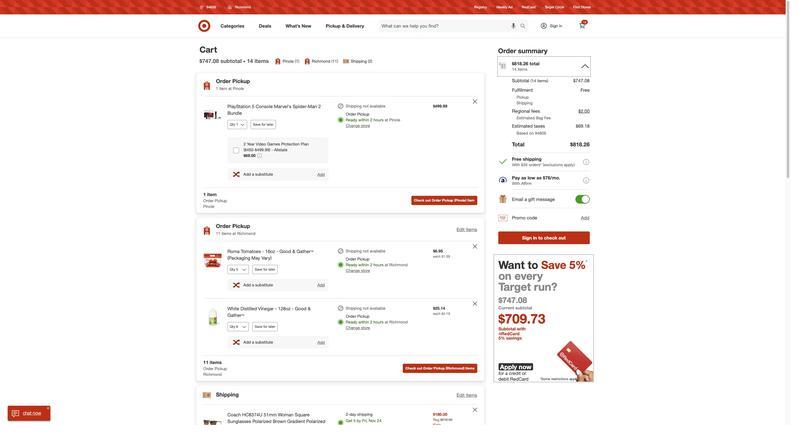 Task type: locate. For each thing, give the bounding box(es) containing it.
(11)
[[332, 59, 338, 64]]

sign down target circle link
[[550, 23, 558, 28]]

0 vertical spatial estimated
[[517, 116, 535, 120]]

0 vertical spatial substitute
[[255, 172, 273, 177]]

1 vertical spatial 5%
[[499, 336, 505, 341]]

deals link
[[254, 20, 279, 32]]

1 horizontal spatial $818.26
[[571, 141, 590, 148]]

2 horizontal spatial 14
[[583, 20, 587, 24]]

0 vertical spatial not
[[363, 104, 369, 109]]

94806 down taxes
[[535, 131, 547, 136]]

pickup inside order pickup 11 items at richmond
[[232, 223, 250, 230]]

1 vertical spatial save for later button
[[252, 265, 278, 274]]

items
[[255, 58, 269, 64], [518, 67, 528, 72], [466, 227, 477, 233], [222, 231, 232, 236], [210, 360, 222, 366], [466, 366, 475, 371], [466, 393, 477, 398]]

11 inside 11 items order pickup richmond
[[203, 360, 209, 366]]

2 vertical spatial shipping not available
[[346, 306, 386, 311]]

ready for white distilled vinegar - 128oz - good & gather™
[[346, 320, 358, 325]]

1 vertical spatial shipping
[[357, 412, 373, 417]]

$747.08 for $747.08 subtotal
[[200, 58, 219, 64]]

out inside check out order pickup (richmond) items button
[[417, 366, 423, 371]]

& left the delivery
[[342, 23, 345, 29]]

1 horizontal spatial polarized
[[306, 419, 326, 425]]

edit items
[[457, 227, 477, 233], [457, 393, 477, 398]]

2 ready from the top
[[346, 263, 358, 267]]

save for later button for vinegar
[[252, 322, 278, 332]]

& right "16oz"
[[293, 249, 295, 254]]

1 vertical spatial available
[[370, 249, 386, 254]]

0 horizontal spatial 14
[[247, 58, 253, 64]]

1 vertical spatial redcard
[[502, 331, 520, 337]]

estimated up based
[[512, 123, 533, 129]]

1 store pickup radio from the top
[[338, 117, 344, 123]]

free for free shipping with $35 orders* (exclusions apply)
[[512, 156, 522, 162]]

1 vertical spatial 14
[[247, 58, 253, 64]]

2 add a substitute from the top
[[244, 283, 273, 288]]

2 horizontal spatial item
[[468, 198, 475, 203]]

0 vertical spatial 11
[[216, 231, 221, 236]]

1 store from the top
[[361, 123, 370, 128]]

1 with from the top
[[512, 163, 520, 167]]

3 substitute from the top
[[255, 340, 273, 345]]

not for roma tomatoes - 16oz - good & gather™ (packaging may vary)
[[363, 249, 369, 254]]

3 available from the top
[[370, 306, 386, 311]]

2 vertical spatial 14
[[512, 67, 517, 72]]

2 vertical spatial out
[[417, 366, 423, 371]]

for down console
[[262, 122, 266, 127]]

3 store from the top
[[361, 326, 370, 331]]

0 vertical spatial later
[[267, 122, 274, 127]]

$747.08 current subtotal $709.73
[[499, 296, 546, 327]]

it
[[354, 419, 356, 424]]

0 vertical spatial save for later
[[253, 122, 274, 127]]

1 change store button from the top
[[346, 123, 370, 129]]

2 horizontal spatial $747.08
[[574, 78, 590, 84]]

redcard link
[[522, 5, 536, 10]]

save for later for vinegar
[[255, 325, 275, 329]]

& right 128oz
[[308, 306, 311, 312]]

pickup inside order pickup ready within 2 hours at pinole change store
[[357, 112, 370, 117]]

substitute
[[255, 172, 273, 177], [255, 283, 273, 288], [255, 340, 273, 345]]

hours for white distilled vinegar - 128oz - good & gather™
[[374, 320, 384, 325]]

1 substitute from the top
[[255, 172, 273, 177]]

registry
[[475, 5, 487, 9]]

regional
[[512, 108, 530, 114]]

0 vertical spatial available
[[370, 104, 386, 109]]

to left check
[[539, 235, 543, 241]]

0 vertical spatial order pickup ready within 2 hours at richmond change store
[[346, 257, 408, 273]]

0 horizontal spatial polarized
[[253, 419, 272, 425]]

1 horizontal spatial 14
[[512, 67, 517, 72]]

$818.26 down the $69.18
[[571, 141, 590, 148]]

order pickup ready within 2 hours at richmond change store
[[346, 257, 408, 273], [346, 314, 408, 331]]

$6.95 each $1.39
[[433, 249, 450, 259]]

1 horizontal spatial 5%
[[570, 259, 586, 272]]

polarized down 51mm
[[253, 419, 272, 425]]

0 horizontal spatial item
[[207, 192, 217, 198]]

1 edit items from the top
[[457, 227, 477, 233]]

orders*
[[529, 163, 542, 167]]

nov
[[369, 419, 376, 424]]

0 vertical spatial now
[[519, 363, 532, 371]]

0 vertical spatial 1
[[216, 86, 218, 91]]

based on 94806
[[517, 131, 547, 136]]

$747.08 for $747.08 current subtotal $709.73
[[499, 296, 527, 306]]

save for later button down console
[[251, 120, 276, 129]]

2 as from the left
[[537, 175, 542, 181]]

1 vertical spatial subtotal
[[516, 306, 533, 311]]

ready inside order pickup ready within 2 hours at pinole change store
[[346, 117, 358, 122]]

94806 left richmond dropdown button
[[207, 5, 216, 9]]

5% savings
[[499, 336, 522, 341]]

0 horizontal spatial 94806
[[207, 5, 216, 9]]

0 vertical spatial 5%
[[570, 259, 586, 272]]

available for white distilled vinegar - 128oz - good & gather™
[[370, 306, 386, 311]]

2-day shipping get it by fri, nov 24
[[346, 412, 382, 424]]

check out order pickup (pinole) item
[[414, 198, 475, 203]]

2 vertical spatial substitute
[[255, 340, 273, 345]]

1 vertical spatial store
[[361, 268, 370, 273]]

1 add a substitute from the top
[[244, 172, 273, 177]]

later down playstation 5 console marvel's spider-man 2 bundle
[[267, 122, 274, 127]]

a inside apply now for a credit or debit redcard
[[506, 371, 508, 377]]

or
[[522, 371, 527, 377]]

target down want
[[499, 281, 531, 294]]

0 vertical spatial hours
[[374, 117, 384, 122]]

2 for roma tomatoes - 16oz - good & gather™ (packaging may vary)
[[370, 263, 373, 267]]

order inside button
[[432, 198, 441, 203]]

playstation 5 console marvel's spider-man 2 bundle link
[[228, 103, 329, 117]]

items inside $818.26 total 14 items
[[518, 67, 528, 72]]

check inside button
[[406, 366, 416, 371]]

within inside order pickup ready within 2 hours at pinole change store
[[359, 117, 369, 122]]

0 horizontal spatial 1
[[203, 192, 206, 198]]

&
[[342, 23, 345, 29], [293, 249, 295, 254], [308, 306, 311, 312]]

current
[[499, 306, 514, 311]]

0 vertical spatial &
[[342, 23, 345, 29]]

store for playstation 5 console marvel's spider-man 2 bundle
[[361, 123, 370, 128]]

*
[[586, 260, 588, 264]]

sign in
[[550, 23, 563, 28]]

save for later for console
[[253, 122, 274, 127]]

$818.26 inside $818.26 total 14 items
[[512, 61, 529, 66]]

1 available from the top
[[370, 104, 386, 109]]

weekly ad
[[497, 5, 513, 9]]

0 vertical spatial edit
[[457, 227, 465, 233]]

1 edit items button from the top
[[457, 226, 477, 233]]

2 store from the top
[[361, 268, 370, 273]]

3 not from the top
[[363, 306, 369, 311]]

in down circle in the right of the page
[[560, 23, 563, 28]]

to inside "button"
[[539, 235, 543, 241]]

subtotal up order pickup 1 item at pinole
[[221, 58, 242, 64]]

14 items
[[247, 58, 269, 64]]

each inside the $25.14 each $4.19
[[433, 312, 441, 316]]

1 vertical spatial 1
[[203, 192, 206, 198]]

$747.08 subtotal
[[200, 58, 242, 64]]

order pickup ready within 2 hours at richmond change store for white distilled vinegar - 128oz - good & gather™
[[346, 314, 408, 331]]

2 polarized from the left
[[306, 419, 326, 425]]

polarized down square
[[306, 419, 326, 425]]

2 horizontal spatial out
[[559, 235, 566, 241]]

0 vertical spatial 14
[[583, 20, 587, 24]]

substitute for vinegar
[[255, 340, 273, 345]]

in inside 'link'
[[560, 23, 563, 28]]

out for item
[[426, 198, 431, 203]]

1 vertical spatial now
[[33, 411, 41, 416]]

2 each from the top
[[433, 312, 441, 316]]

change
[[346, 123, 360, 128], [346, 268, 360, 273], [346, 326, 360, 331]]

sign down the promo code on the right bottom of page
[[522, 235, 532, 241]]

$747.08 inside $747.08 current subtotal $709.73
[[499, 296, 527, 306]]

0 vertical spatial to
[[539, 235, 543, 241]]

change store button for white distilled vinegar - 128oz - good & gather™
[[346, 325, 370, 331]]

in inside "button"
[[533, 235, 537, 241]]

good inside roma tomatoes - 16oz - good & gather™ (packaging may vary)
[[280, 249, 291, 254]]

as right low
[[537, 175, 542, 181]]

1 vertical spatial 11
[[203, 360, 209, 366]]

1 horizontal spatial on
[[530, 131, 534, 136]]

items inside order pickup 11 items at richmond
[[222, 231, 232, 236]]

not
[[363, 104, 369, 109], [363, 249, 369, 254], [363, 306, 369, 311]]

14 inside $818.26 total 14 items
[[512, 67, 517, 72]]

1 horizontal spatial to
[[539, 235, 543, 241]]

Store pickup radio
[[338, 117, 344, 123], [338, 320, 344, 325]]

shipping (2)
[[351, 59, 373, 64]]

estimated down the regional fees
[[517, 116, 535, 120]]

1 vertical spatial each
[[433, 312, 441, 316]]

redcard down the apply now button
[[511, 377, 529, 382]]

on
[[530, 131, 534, 136], [499, 270, 512, 283]]

1 vertical spatial free
[[512, 156, 522, 162]]

- down games
[[272, 147, 273, 152]]

2 store pickup radio from the top
[[338, 320, 344, 325]]

0 vertical spatial free
[[581, 87, 590, 93]]

at for playstation 5 console marvel's spider-man 2 bundle
[[385, 117, 388, 122]]

1 horizontal spatial 11
[[216, 231, 221, 236]]

1 vertical spatial add a substitute
[[244, 283, 273, 288]]

estimated bag fee
[[517, 116, 551, 120]]

now inside apply now for a credit or debit redcard
[[519, 363, 532, 371]]

2 order pickup ready within 2 hours at richmond change store from the top
[[346, 314, 408, 331]]

1
[[216, 86, 218, 91], [203, 192, 206, 198]]

2 inside order pickup ready within 2 hours at pinole change store
[[370, 117, 373, 122]]

available for roma tomatoes - 16oz - good & gather™ (packaging may vary)
[[370, 249, 386, 254]]

subtotal
[[512, 78, 530, 84], [499, 327, 516, 332]]

1 vertical spatial save for later
[[255, 267, 275, 272]]

$747.08 for $747.08
[[574, 78, 590, 84]]

1 shipping not available from the top
[[346, 104, 386, 109]]

2 vertical spatial &
[[308, 306, 311, 312]]

subtotal for subtotal (14 items)
[[512, 78, 530, 84]]

cart item ready to fulfill group containing roma tomatoes - 16oz - good & gather™ (packaging may vary)
[[196, 242, 484, 299]]

promo
[[512, 215, 526, 221]]

pinole inside list
[[283, 59, 294, 64]]

2 edit from the top
[[457, 393, 465, 398]]

save for white distilled vinegar - 128oz - good & gather™
[[255, 325, 263, 329]]

save for later button down vary)
[[252, 265, 278, 274]]

circle
[[556, 5, 564, 9]]

get
[[346, 419, 353, 424]]

51mm
[[264, 412, 277, 418]]

each down $25.14
[[433, 312, 441, 316]]

0 vertical spatial each
[[433, 254, 441, 259]]

1 cart item ready to fulfill group from the top
[[196, 96, 484, 188]]

4 cart item ready to fulfill group from the top
[[196, 405, 484, 426]]

playstation 5 console marvel&#39;s spider-man 2 bundle image
[[201, 103, 224, 126]]

brown
[[273, 419, 286, 425]]

1 horizontal spatial in
[[560, 23, 563, 28]]

fulfillment
[[512, 87, 533, 93]]

2 with from the top
[[512, 181, 520, 186]]

Store pickup radio
[[338, 262, 344, 268]]

1 vertical spatial subtotal
[[499, 327, 516, 332]]

to right want
[[528, 259, 539, 272]]

check
[[544, 235, 558, 241]]

cart item ready to fulfill group
[[196, 96, 484, 188], [196, 242, 484, 299], [196, 299, 484, 356], [196, 405, 484, 426]]

1 vertical spatial hours
[[374, 263, 384, 267]]

in left check
[[533, 235, 537, 241]]

1 change from the top
[[346, 123, 360, 128]]

find stores
[[574, 5, 591, 9]]

for left credit
[[499, 371, 504, 377]]

94806
[[207, 5, 216, 9], [535, 131, 547, 136]]

0 vertical spatial on
[[530, 131, 534, 136]]

0 vertical spatial edit items button
[[457, 226, 477, 233]]

games
[[267, 142, 280, 146]]

pickup shipping
[[517, 95, 533, 105]]

3 hours from the top
[[374, 320, 384, 325]]

within for roma tomatoes - 16oz - good & gather™ (packaging may vary)
[[359, 263, 369, 267]]

1 horizontal spatial out
[[426, 198, 431, 203]]

1 vertical spatial edit items
[[457, 393, 477, 398]]

edit items button
[[457, 226, 477, 233], [457, 392, 477, 399]]

1 vertical spatial shipping not available
[[346, 249, 386, 254]]

3 change from the top
[[346, 326, 360, 331]]

0 vertical spatial good
[[280, 249, 291, 254]]

each inside $6.95 each $1.39
[[433, 254, 441, 259]]

item inside button
[[468, 198, 475, 203]]

3 shipping not available from the top
[[346, 306, 386, 311]]

subtotal up fulfillment on the top of the page
[[512, 78, 530, 84]]

pickup inside 1 item order pickup pinole
[[215, 198, 227, 203]]

at inside order pickup ready within 2 hours at pinole change store
[[385, 117, 388, 122]]

$818.26 down order summary
[[512, 61, 529, 66]]

good right 128oz
[[295, 306, 307, 312]]

$69.00
[[244, 153, 256, 158]]

subtotal up 5% savings
[[499, 327, 516, 332]]

shipping up orders*
[[523, 156, 542, 162]]

good right "16oz"
[[280, 249, 291, 254]]

2 vertical spatial hours
[[374, 320, 384, 325]]

sign inside sign in to check out "button"
[[522, 235, 532, 241]]

redcard right the ad
[[522, 5, 536, 9]]

order pickup ready within 2 hours at pinole change store
[[346, 112, 401, 128]]

save down the may
[[255, 267, 263, 272]]

richmond inside dropdown button
[[235, 5, 251, 9]]

free inside free shipping with $35 orders* (exclusions apply)
[[512, 156, 522, 162]]

3 cart item ready to fulfill group from the top
[[196, 299, 484, 356]]

sign in to check out
[[522, 235, 566, 241]]

later down white distilled vinegar - 128oz - good & gather™
[[269, 325, 275, 329]]

1 vertical spatial substitute
[[255, 283, 273, 288]]

94806 button
[[196, 2, 222, 12]]

2 inside playstation 5 console marvel's spider-man 2 bundle
[[318, 104, 321, 109]]

0 vertical spatial save for later button
[[251, 120, 276, 129]]

1 horizontal spatial $747.08
[[499, 296, 527, 306]]

within for white distilled vinegar - 128oz - good & gather™
[[359, 320, 369, 325]]

change inside order pickup ready within 2 hours at pinole change store
[[346, 123, 360, 128]]

1 edit from the top
[[457, 227, 465, 233]]

1 hours from the top
[[374, 117, 384, 122]]

delivery
[[347, 23, 364, 29]]

None radio
[[338, 420, 344, 426]]

weekly
[[497, 5, 508, 9]]

save for later button down white distilled vinegar - 128oz - good & gather™
[[252, 322, 278, 332]]

out
[[426, 198, 431, 203], [559, 235, 566, 241], [417, 366, 423, 371]]

2 not from the top
[[363, 249, 369, 254]]

1 inside 1 item order pickup pinole
[[203, 192, 206, 198]]

shipping not available for playstation 5 console marvel's spider-man 2 bundle
[[346, 104, 386, 109]]

redcard
[[522, 5, 536, 9], [502, 331, 520, 337], [511, 377, 529, 382]]

woman
[[278, 412, 294, 418]]

0 vertical spatial $747.08
[[200, 58, 219, 64]]

1 horizontal spatial item
[[219, 86, 227, 91]]

0 horizontal spatial 11
[[203, 360, 209, 366]]

$35
[[521, 163, 528, 167]]

1 order pickup ready within 2 hours at richmond change store from the top
[[346, 257, 408, 273]]

2 vertical spatial ready
[[346, 320, 358, 325]]

free for free
[[581, 87, 590, 93]]

3 add a substitute from the top
[[244, 340, 273, 345]]

1 vertical spatial on
[[499, 270, 512, 283]]

store pickup radio for white distilled vinegar - 128oz - good & gather™
[[338, 320, 344, 325]]

1 horizontal spatial &
[[308, 306, 311, 312]]

3 within from the top
[[359, 320, 369, 325]]

2 cart item ready to fulfill group from the top
[[196, 242, 484, 299]]

subtotal for subtotal with
[[499, 327, 516, 332]]

edit items button for $180.00
[[457, 392, 477, 399]]

search button
[[518, 20, 532, 33]]

2 hours from the top
[[374, 263, 384, 267]]

0 horizontal spatial in
[[533, 235, 537, 241]]

save up run?
[[542, 259, 567, 272]]

1 each from the top
[[433, 254, 441, 259]]

what's
[[286, 23, 301, 29]]

savings
[[507, 336, 522, 341]]

list
[[275, 58, 373, 65]]

richmond inside order pickup 11 items at richmond
[[237, 231, 256, 236]]

0 horizontal spatial &
[[293, 249, 295, 254]]

2 within from the top
[[359, 263, 369, 267]]

out inside sign in to check out "button"
[[559, 235, 566, 241]]

order inside 1 item order pickup pinole
[[203, 198, 214, 203]]

order inside order pickup ready within 2 hours at pinole change store
[[346, 112, 356, 117]]

ready for roma tomatoes - 16oz - good & gather™ (packaging may vary)
[[346, 263, 358, 267]]

with down pay
[[512, 181, 520, 186]]

0 horizontal spatial $747.08
[[200, 58, 219, 64]]

vary)
[[262, 255, 272, 261]]

- inside 2 year video games protection plan ($450-$499.99) - allstate
[[272, 147, 273, 152]]

save for later down vary)
[[255, 267, 275, 272]]

hours inside order pickup ready within 2 hours at pinole change store
[[374, 117, 384, 122]]

gather™ inside white distilled vinegar - 128oz - good & gather™
[[228, 313, 244, 318]]

estimated for estimated bag fee
[[517, 116, 535, 120]]

1 vertical spatial sign
[[522, 235, 532, 241]]

2 change from the top
[[346, 268, 360, 273]]

for for console
[[262, 122, 266, 127]]

vinegar
[[258, 306, 274, 312]]

$818.26 total 14 items
[[512, 61, 540, 72]]

white distilled vinegar - 128oz - good &#38; gather&#8482; image
[[201, 306, 224, 329]]

save for later down console
[[253, 122, 274, 127]]

later for 16oz
[[269, 267, 275, 272]]

coach hc8374u 51mm woman square sunglasses polarized brown gradient polarized lens image
[[201, 412, 224, 426]]

on left every
[[499, 270, 512, 283]]

2 change store button from the top
[[346, 268, 370, 274]]

1 horizontal spatial good
[[295, 306, 307, 312]]

protection
[[281, 142, 300, 146]]

3 change store button from the top
[[346, 325, 370, 331]]

as up the affirm
[[522, 175, 527, 181]]

now inside chat now button
[[33, 411, 41, 416]]

$499.99)
[[255, 147, 270, 152]]

1 vertical spatial with
[[512, 181, 520, 186]]

0 vertical spatial edit items
[[457, 227, 477, 233]]

0 horizontal spatial target
[[499, 281, 531, 294]]

good inside white distilled vinegar - 128oz - good & gather™
[[295, 306, 307, 312]]

edit for $6.95
[[457, 227, 465, 233]]

2 edit items button from the top
[[457, 392, 477, 399]]

0 horizontal spatial out
[[417, 366, 423, 371]]

0 horizontal spatial sign
[[522, 235, 532, 241]]

at for roma tomatoes - 16oz - good & gather™ (packaging may vary)
[[385, 263, 388, 267]]

credit
[[509, 371, 521, 377]]

target circle link
[[545, 5, 564, 10]]

sign for sign in
[[550, 23, 558, 28]]

2 shipping not available from the top
[[346, 249, 386, 254]]

order summary
[[499, 47, 548, 55]]

spider-
[[293, 104, 308, 109]]

2 vertical spatial add a substitute
[[244, 340, 273, 345]]

redcard down $709.73
[[502, 331, 520, 337]]

2 substitute from the top
[[255, 283, 273, 288]]

check for item
[[414, 198, 425, 203]]

on down estimated taxes
[[530, 131, 534, 136]]

change for roma tomatoes - 16oz - good & gather™ (packaging may vary)
[[346, 268, 360, 273]]

- left 128oz
[[275, 306, 277, 312]]

1 vertical spatial target
[[499, 281, 531, 294]]

$818.26 for $818.26 total 14 items
[[512, 61, 529, 66]]

apply now button
[[499, 363, 533, 371]]

free shipping with $35 orders* (exclusions apply)
[[512, 156, 575, 167]]

subtotal right current
[[516, 306, 533, 311]]

0 vertical spatial store
[[361, 123, 370, 128]]

out inside check out order pickup (pinole) item button
[[426, 198, 431, 203]]

for down vary)
[[263, 267, 268, 272]]

now right chat
[[33, 411, 41, 416]]

check inside button
[[414, 198, 425, 203]]

None radio
[[338, 103, 344, 109], [338, 248, 344, 254], [338, 306, 344, 312], [338, 103, 344, 109], [338, 248, 344, 254], [338, 306, 344, 312]]

2 edit items from the top
[[457, 393, 477, 398]]

target left circle in the right of the page
[[545, 5, 555, 9]]

0 vertical spatial change store button
[[346, 123, 370, 129]]

good
[[280, 249, 291, 254], [295, 306, 307, 312]]

hours for playstation 5 console marvel's spider-man 2 bundle
[[374, 117, 384, 122]]

11
[[216, 231, 221, 236], [203, 360, 209, 366]]

change store button for roma tomatoes - 16oz - good & gather™ (packaging may vary)
[[346, 268, 370, 274]]

with left $35
[[512, 163, 520, 167]]

shipping not available for white distilled vinegar - 128oz - good & gather™
[[346, 306, 386, 311]]

2 vertical spatial available
[[370, 306, 386, 311]]

stores
[[581, 5, 591, 9]]

1 vertical spatial good
[[295, 306, 307, 312]]

add a substitute for tomatoes
[[244, 283, 273, 288]]

2 available from the top
[[370, 249, 386, 254]]

free up $35
[[512, 156, 522, 162]]

each down $6.95
[[433, 254, 441, 259]]

1 within from the top
[[359, 117, 369, 122]]

sign inside 'link'
[[550, 23, 558, 28]]

target
[[545, 5, 555, 9], [499, 281, 531, 294]]

1 ready from the top
[[346, 117, 358, 122]]

shipping up fri,
[[357, 412, 373, 417]]

shipping inside the 2-day shipping get it by fri, nov 24
[[357, 412, 373, 417]]

2 for white distilled vinegar - 128oz - good & gather™
[[370, 320, 373, 325]]

substitute for -
[[255, 283, 273, 288]]

0 vertical spatial $818.26
[[512, 61, 529, 66]]

for down white distilled vinegar - 128oz - good & gather™
[[263, 325, 268, 329]]

save down white distilled vinegar - 128oz - good & gather™
[[255, 325, 263, 329]]

at inside order pickup 1 item at pinole
[[228, 86, 232, 91]]

fee
[[545, 116, 551, 120]]

subtotal with
[[499, 327, 527, 332]]

free up the $2.00
[[581, 87, 590, 93]]

1 horizontal spatial free
[[581, 87, 590, 93]]

now right apply
[[519, 363, 532, 371]]

3 ready from the top
[[346, 320, 358, 325]]

94806 inside 94806 dropdown button
[[207, 5, 216, 9]]

save down 5
[[253, 122, 261, 127]]

tomatoes
[[241, 249, 261, 254]]

not for white distilled vinegar - 128oz - good & gather™
[[363, 306, 369, 311]]

out for items
[[417, 366, 423, 371]]

1 vertical spatial out
[[559, 235, 566, 241]]

1 not from the top
[[363, 104, 369, 109]]

store inside order pickup ready within 2 hours at pinole change store
[[361, 123, 370, 128]]

$180.00
[[433, 412, 448, 417]]

target inside on every target run?
[[499, 281, 531, 294]]

save for later for -
[[255, 267, 275, 272]]

1 horizontal spatial 1
[[216, 86, 218, 91]]

sign for sign in to check out
[[522, 235, 532, 241]]

save for later down white distilled vinegar - 128oz - good & gather™
[[255, 325, 275, 329]]

0 horizontal spatial now
[[33, 411, 41, 416]]

1 horizontal spatial shipping
[[523, 156, 542, 162]]

later down vary)
[[269, 267, 275, 272]]

hours
[[374, 117, 384, 122], [374, 263, 384, 267], [374, 320, 384, 325]]

save
[[253, 122, 261, 127], [542, 259, 567, 272], [255, 267, 263, 272], [255, 325, 263, 329]]

order inside order pickup 1 item at pinole
[[216, 78, 231, 84]]

1 vertical spatial edit
[[457, 393, 465, 398]]



Task type: describe. For each thing, give the bounding box(es) containing it.
2-
[[346, 412, 350, 417]]

store pickup radio for playstation 5 console marvel's spider-man 2 bundle
[[338, 117, 344, 123]]

fees
[[532, 108, 540, 114]]

man
[[308, 104, 317, 109]]

1 inside order pickup 1 item at pinole
[[216, 86, 218, 91]]

0 horizontal spatial to
[[528, 259, 539, 272]]

pinole inside 1 item order pickup pinole
[[203, 204, 214, 209]]

deals
[[259, 23, 271, 29]]

(14
[[531, 78, 536, 83]]

apply now for a credit or debit redcard
[[499, 363, 532, 382]]

What can we help you find? suggestions appear below search field
[[378, 20, 522, 32]]

item inside 1 item order pickup pinole
[[207, 192, 217, 198]]

items inside 11 items order pickup richmond
[[210, 360, 222, 366]]

change for white distilled vinegar - 128oz - good & gather™
[[346, 326, 360, 331]]

want to save 5% *
[[499, 259, 588, 272]]

0 vertical spatial target
[[545, 5, 555, 9]]

pinole inside order pickup 1 item at pinole
[[233, 86, 244, 91]]

cart item ready to fulfill group containing white distilled vinegar - 128oz - good & gather™
[[196, 299, 484, 356]]

may
[[252, 255, 260, 261]]

each for gather™
[[433, 254, 441, 259]]

not for playstation 5 console marvel's spider-man 2 bundle
[[363, 104, 369, 109]]

- left "16oz"
[[262, 249, 264, 254]]

items)
[[538, 78, 549, 83]]

pickup inside button
[[434, 366, 445, 371]]

white distilled vinegar - 128oz - good & gather™
[[228, 306, 311, 318]]

with inside pay as low as $76/mo. with affirm
[[512, 181, 520, 186]]

by
[[357, 419, 361, 424]]

subtotal (14 items)
[[512, 78, 549, 84]]

day
[[350, 412, 356, 417]]

every
[[515, 270, 543, 283]]

bundle
[[228, 110, 242, 116]]

for for vinegar
[[263, 325, 268, 329]]

pay
[[512, 175, 520, 181]]

message
[[537, 197, 555, 202]]

*some
[[540, 377, 551, 382]]

24
[[377, 419, 382, 424]]

at for white distilled vinegar - 128oz - good & gather™
[[385, 320, 388, 325]]

chat now
[[23, 411, 41, 416]]

✕
[[47, 407, 49, 410]]

debit
[[499, 377, 509, 382]]

list containing pinole (1)
[[275, 58, 373, 65]]

(2)
[[368, 59, 373, 64]]

2 year video games protection plan ($450-$499.99) - allstate
[[244, 142, 309, 152]]

playstation
[[228, 104, 251, 109]]

pinole inside order pickup ready within 2 hours at pinole change store
[[390, 117, 401, 122]]

& inside roma tomatoes - 16oz - good & gather™ (packaging may vary)
[[293, 249, 295, 254]]

chat
[[23, 411, 31, 416]]

shipping inside list
[[351, 59, 367, 64]]

redcard inside apply now for a credit or debit redcard
[[511, 377, 529, 382]]

pickup inside pickup shipping
[[517, 95, 529, 100]]

store for roma tomatoes - 16oz - good & gather™ (packaging may vary)
[[361, 268, 370, 273]]

edit for $180.00
[[457, 393, 465, 398]]

(richmond)
[[446, 366, 465, 371]]

email
[[512, 197, 524, 202]]

at inside order pickup 11 items at richmond
[[233, 231, 236, 236]]

apply
[[500, 363, 517, 371]]

order pickup 1 item at pinole
[[216, 78, 250, 91]]

roma tomatoes - 16oz - good & gather™ (packaging may vary) link
[[228, 248, 329, 262]]

hours for roma tomatoes - 16oz - good & gather™ (packaging may vary)
[[374, 263, 384, 267]]

1 polarized from the left
[[253, 419, 272, 425]]

on inside on every target run?
[[499, 270, 512, 283]]

($450-
[[244, 147, 255, 152]]

chat now dialog
[[8, 406, 50, 421]]

hc8374u
[[242, 412, 263, 418]]

shipping not available for roma tomatoes - 16oz - good & gather™ (packaging may vary)
[[346, 249, 386, 254]]

edit items button for $6.95
[[457, 226, 477, 233]]

item inside order pickup 1 item at pinole
[[219, 86, 227, 91]]

richmond inside 11 items order pickup richmond
[[203, 372, 222, 377]]

gift
[[529, 197, 535, 202]]

$6.95
[[433, 249, 443, 254]]

based
[[517, 131, 529, 136]]

$4.19
[[442, 312, 450, 316]]

2 horizontal spatial &
[[342, 23, 345, 29]]

save for later button for -
[[252, 265, 278, 274]]

in for sign in
[[560, 23, 563, 28]]

add a substitute for distilled
[[244, 340, 273, 345]]

subtotal inside $747.08 current subtotal $709.73
[[516, 306, 533, 311]]

video
[[256, 142, 266, 146]]

128oz
[[278, 306, 291, 312]]

target circle
[[545, 5, 564, 9]]

- right 128oz
[[292, 306, 294, 312]]

white distilled vinegar - 128oz - good & gather™ link
[[228, 306, 329, 319]]

richmond (11)
[[312, 59, 338, 64]]

2 inside 2 year video games protection plan ($450-$499.99) - allstate
[[244, 142, 246, 146]]

$25.14
[[433, 306, 445, 311]]

pickup inside order pickup 1 item at pinole
[[232, 78, 250, 84]]

reg
[[433, 418, 440, 422]]

pickup inside button
[[442, 198, 454, 203]]

edit items for $6.95
[[457, 227, 477, 233]]

roma tomatoes - 16oz - good &#38; gather&#8482; (packaging may vary) image
[[201, 248, 224, 271]]

registry link
[[475, 5, 487, 10]]

each for &
[[433, 312, 441, 316]]

weekly ad link
[[497, 5, 513, 10]]

store for white distilled vinegar - 128oz - good & gather™
[[361, 326, 370, 331]]

14 for 14 items
[[247, 58, 253, 64]]

ready for playstation 5 console marvel's spider-man 2 bundle
[[346, 117, 358, 122]]

summary
[[518, 47, 548, 55]]

(packaging
[[228, 255, 250, 261]]

categories
[[221, 23, 245, 29]]

cart item ready to fulfill group containing playstation 5 console marvel's spider-man 2 bundle
[[196, 96, 484, 188]]

change store button for playstation 5 console marvel's spider-man 2 bundle
[[346, 123, 370, 129]]

chat now button
[[8, 406, 50, 421]]

promo code
[[512, 215, 538, 221]]

affirm image
[[499, 177, 507, 183]]

pickup inside 11 items order pickup richmond
[[215, 367, 227, 371]]

save for roma tomatoes - 16oz - good & gather™ (packaging may vary)
[[255, 267, 263, 272]]

sunglasses
[[228, 419, 251, 425]]

total
[[530, 61, 540, 66]]

for inside apply now for a credit or debit redcard
[[499, 371, 504, 377]]

categories link
[[216, 20, 252, 32]]

1 vertical spatial 94806
[[535, 131, 547, 136]]

now for apply
[[519, 363, 532, 371]]

order pickup ready within 2 hours at richmond change store for roma tomatoes - 16oz - good & gather™ (packaging may vary)
[[346, 257, 408, 273]]

Service plan for PlayStation 5 Console Marvel's Spider-Man 2 Bundle checkbox
[[233, 148, 239, 154]]

16oz
[[265, 249, 275, 254]]

now for chat
[[33, 411, 41, 416]]

(pinole)
[[455, 198, 467, 203]]

save for later button for console
[[251, 120, 276, 129]]

$818.26 for $818.26
[[571, 141, 590, 148]]

check out order pickup (richmond) items
[[406, 366, 475, 371]]

in for sign in to check out
[[533, 235, 537, 241]]

gather™ inside roma tomatoes - 16oz - good & gather™ (packaging may vary)
[[297, 249, 314, 254]]

apply)
[[564, 163, 575, 167]]

with inside free shipping with $35 orders* (exclusions apply)
[[512, 163, 520, 167]]

$1.39
[[442, 254, 450, 259]]

sign in link
[[536, 20, 572, 32]]

check for items
[[406, 366, 416, 371]]

playstation 5 console marvel's spider-man 2 bundle
[[228, 104, 321, 116]]

items inside button
[[466, 366, 475, 371]]

lens
[[228, 426, 238, 426]]

estimated for estimated taxes
[[512, 123, 533, 129]]

$69.18
[[576, 123, 590, 129]]

$709.73
[[499, 311, 546, 327]]

edit items for $180.00
[[457, 393, 477, 398]]

order inside button
[[424, 366, 433, 371]]

14 for 14
[[583, 20, 587, 24]]

shipping inside free shipping with $35 orders* (exclusions apply)
[[523, 156, 542, 162]]

affirm image
[[499, 176, 508, 186]]

later for -
[[269, 325, 275, 329]]

1 as from the left
[[522, 175, 527, 181]]

11 items order pickup richmond
[[203, 360, 227, 377]]

order inside order pickup 11 items at richmond
[[216, 223, 231, 230]]

& inside white distilled vinegar - 128oz - good & gather™
[[308, 306, 311, 312]]

square
[[295, 412, 310, 418]]

coach hc8374u 51mm woman square sunglasses polarized brown gradient polarized lens
[[228, 412, 326, 426]]

low
[[528, 175, 536, 181]]

11 inside order pickup 11 items at richmond
[[216, 231, 221, 236]]

with
[[517, 327, 526, 332]]

richmond button
[[225, 2, 255, 12]]

later for marvel's
[[267, 122, 274, 127]]

change for playstation 5 console marvel's spider-man 2 bundle
[[346, 123, 360, 128]]

2 for playstation 5 console marvel's spider-man 2 bundle
[[370, 117, 373, 122]]

white
[[228, 306, 239, 312]]

bag
[[536, 116, 543, 120]]

cart item ready to fulfill group containing coach hc8374u 51mm woman square sunglasses polarized brown gradient polarized lens
[[196, 405, 484, 426]]

0 horizontal spatial subtotal
[[221, 58, 242, 64]]

for for -
[[263, 267, 268, 272]]

code
[[527, 215, 538, 221]]

available for playstation 5 console marvel's spider-man 2 bundle
[[370, 104, 386, 109]]

$76/mo.
[[543, 175, 560, 181]]

save for playstation 5 console marvel's spider-man 2 bundle
[[253, 122, 261, 127]]

0 vertical spatial redcard
[[522, 5, 536, 9]]

$210.00
[[441, 418, 453, 422]]

within for playstation 5 console marvel's spider-man 2 bundle
[[359, 117, 369, 122]]

order inside 11 items order pickup richmond
[[203, 367, 214, 371]]

- right "16oz"
[[277, 249, 278, 254]]



Task type: vqa. For each thing, say whether or not it's contained in the screenshot.
Essentials
no



